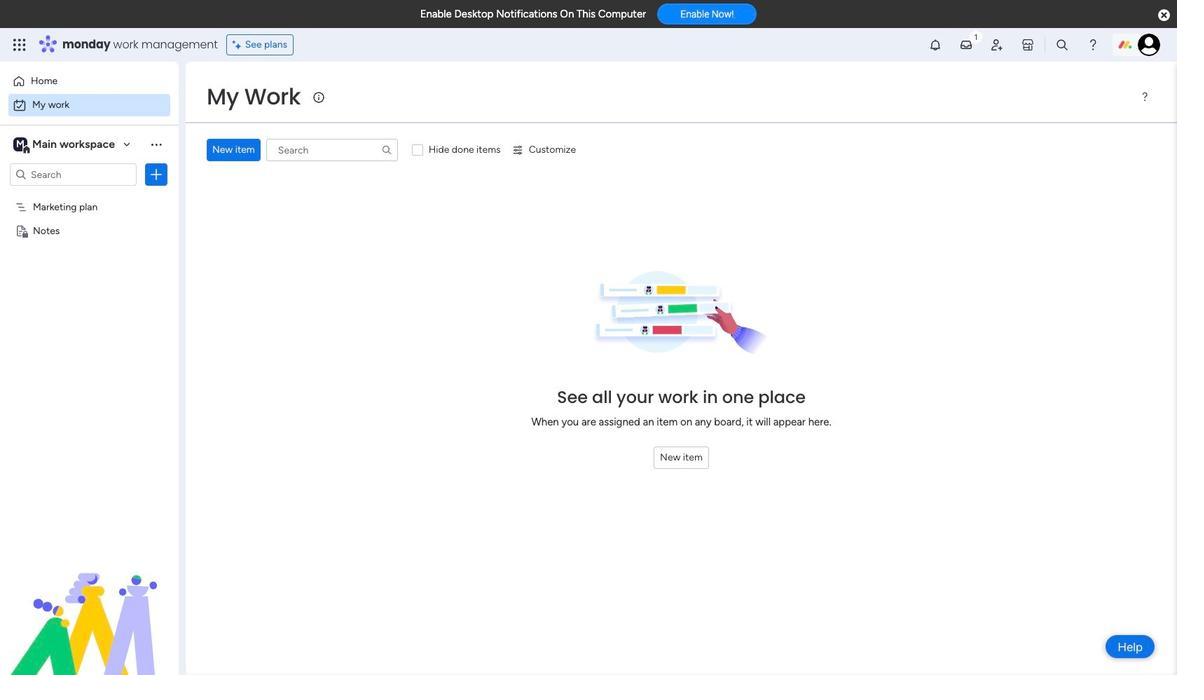 Task type: locate. For each thing, give the bounding box(es) containing it.
workspace image
[[13, 137, 27, 152]]

option
[[8, 70, 170, 93], [8, 94, 170, 116], [0, 194, 179, 197]]

None search field
[[266, 139, 398, 161]]

Search in workspace field
[[29, 166, 117, 183]]

Filter dashboard by text search field
[[266, 139, 398, 161]]

list box
[[0, 192, 179, 431]]

search everything image
[[1056, 38, 1070, 52]]

options image
[[149, 168, 163, 182]]

notifications image
[[929, 38, 943, 52]]

invite members image
[[990, 38, 1005, 52]]

private board image
[[15, 224, 28, 237]]

kendall parks image
[[1138, 34, 1161, 56]]

lottie animation image
[[0, 533, 179, 675]]



Task type: describe. For each thing, give the bounding box(es) containing it.
0 vertical spatial option
[[8, 70, 170, 93]]

select product image
[[13, 38, 27, 52]]

workspace options image
[[149, 137, 163, 151]]

lottie animation element
[[0, 533, 179, 675]]

1 image
[[970, 29, 983, 45]]

help image
[[1087, 38, 1101, 52]]

search image
[[381, 144, 392, 156]]

workspace selection element
[[13, 136, 117, 154]]

monday marketplace image
[[1021, 38, 1035, 52]]

dapulse close image
[[1159, 8, 1171, 22]]

1 vertical spatial option
[[8, 94, 170, 116]]

2 vertical spatial option
[[0, 194, 179, 197]]

update feed image
[[960, 38, 974, 52]]

see plans image
[[233, 37, 245, 53]]

menu image
[[1140, 91, 1151, 102]]

welcome to my work feature image image
[[593, 271, 770, 357]]



Task type: vqa. For each thing, say whether or not it's contained in the screenshot.
Help image at top right
yes



